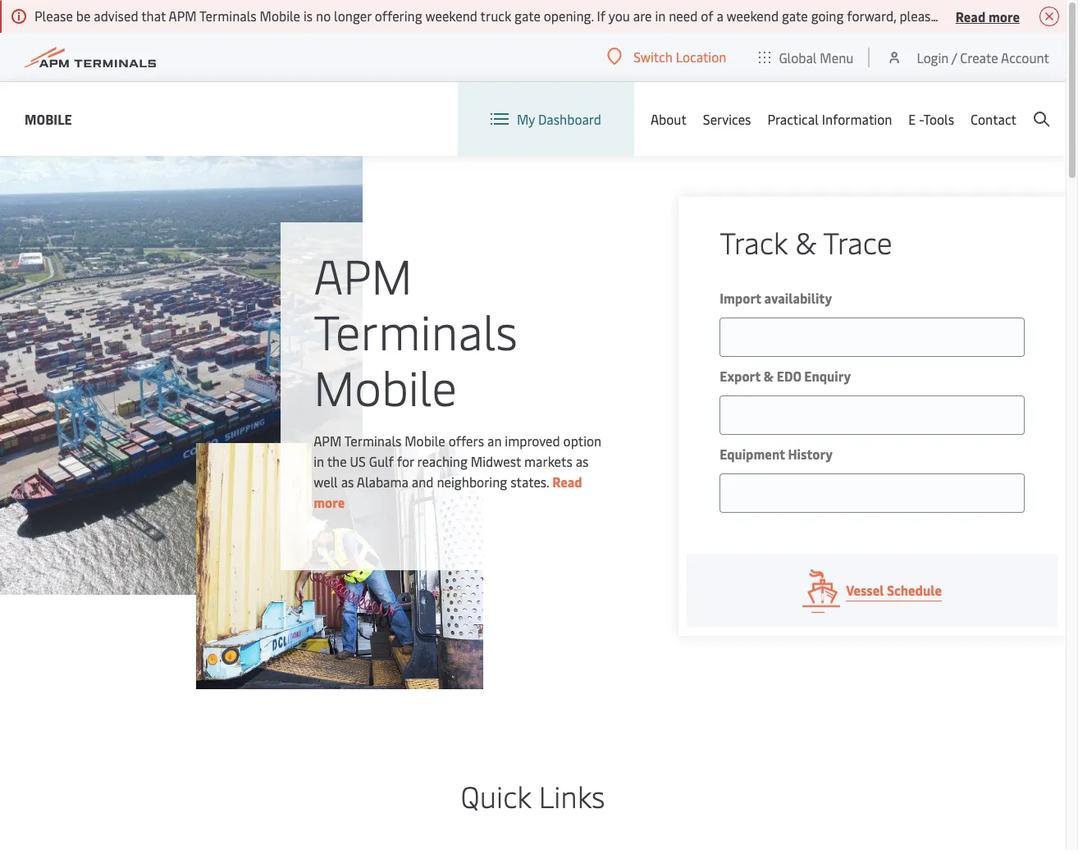 Task type: vqa. For each thing, say whether or not it's contained in the screenshot.
"Schedule"
yes



Task type: locate. For each thing, give the bounding box(es) containing it.
0 horizontal spatial weekend
[[425, 7, 478, 25]]

mobile inside apm terminals mobile offers an improved option in the us gulf for reaching midwest markets as well as alabama and neighboring states.
[[405, 431, 445, 449]]

2 vertical spatial terminals
[[344, 431, 402, 449]]

apm inside apm terminals mobile offers an improved option in the us gulf for reaching midwest markets as well as alabama and neighboring states.
[[314, 431, 342, 449]]

switch location
[[634, 48, 727, 66]]

weekend left truck
[[425, 7, 478, 25]]

1 horizontal spatial in
[[655, 7, 666, 25]]

services
[[703, 110, 751, 128]]

1 horizontal spatial gate
[[782, 7, 808, 25]]

0 vertical spatial read
[[956, 7, 986, 25]]

neighboring
[[437, 472, 507, 490]]

read more link
[[314, 472, 582, 511]]

0 horizontal spatial &
[[764, 367, 774, 385]]

track
[[720, 222, 788, 262]]

0 vertical spatial more
[[989, 7, 1020, 25]]

export
[[720, 367, 761, 385]]

be
[[76, 7, 91, 25]]

login / create account link
[[887, 33, 1050, 81]]

1 vertical spatial apm
[[314, 242, 413, 307]]

my dashboard button
[[491, 82, 601, 156]]

weekend right a
[[727, 7, 779, 25]]

vessel
[[846, 581, 884, 599]]

history
[[788, 445, 833, 463]]

0 horizontal spatial in
[[314, 452, 324, 470]]

practical
[[768, 110, 819, 128]]

1 vertical spatial as
[[341, 472, 354, 490]]

import
[[720, 289, 762, 307]]

global
[[779, 48, 817, 66]]

links
[[539, 776, 605, 816]]

1 horizontal spatial more
[[989, 7, 1020, 25]]

as down option
[[576, 452, 589, 470]]

vessel schedule link
[[687, 554, 1058, 628]]

read up login / create account link
[[956, 7, 986, 25]]

read more
[[956, 7, 1020, 25], [314, 472, 582, 511]]

quick links
[[461, 776, 605, 816]]

more
[[989, 7, 1020, 25], [314, 493, 345, 511]]

gate right truck
[[515, 7, 541, 25]]

apm
[[169, 7, 197, 25], [314, 242, 413, 307], [314, 431, 342, 449]]

read for read more link
[[552, 472, 582, 490]]

read inside button
[[956, 7, 986, 25]]

mobile link
[[25, 109, 72, 129]]

terminals
[[199, 7, 257, 25], [314, 297, 518, 362], [344, 431, 402, 449]]

1 gate from the left
[[515, 7, 541, 25]]

in left the at bottom
[[314, 452, 324, 470]]

0 horizontal spatial read
[[552, 472, 582, 490]]

if
[[597, 7, 606, 25]]

about
[[651, 110, 687, 128]]

weekend
[[425, 7, 478, 25], [727, 7, 779, 25]]

in right are
[[655, 7, 666, 25]]

0 horizontal spatial more
[[314, 493, 345, 511]]

as right well
[[341, 472, 354, 490]]

more for read more link
[[314, 493, 345, 511]]

/
[[952, 48, 957, 66]]

close alert image
[[1040, 7, 1060, 26]]

1 vertical spatial read more
[[314, 472, 582, 511]]

e -tools button
[[909, 82, 954, 156]]

xin da yang zhou  docked at apm terminals mobile image
[[0, 156, 363, 595]]

gulf
[[369, 452, 394, 470]]

dashboard
[[538, 110, 601, 128]]

more down well
[[314, 493, 345, 511]]

is
[[304, 7, 313, 25]]

0 horizontal spatial gate
[[515, 7, 541, 25]]

1 vertical spatial in
[[314, 452, 324, 470]]

midwest
[[471, 452, 521, 470]]

& left edo
[[764, 367, 774, 385]]

the
[[327, 452, 347, 470]]

read more button
[[956, 6, 1020, 26]]

as
[[576, 452, 589, 470], [341, 472, 354, 490]]

1 vertical spatial more
[[314, 493, 345, 511]]

read down markets
[[552, 472, 582, 490]]

0 vertical spatial read more
[[956, 7, 1020, 25]]

gate
[[515, 7, 541, 25], [782, 7, 808, 25]]

1 horizontal spatial read more
[[956, 7, 1020, 25]]

read
[[956, 7, 986, 25], [552, 472, 582, 490]]

markets
[[524, 452, 573, 470]]

enquiry
[[804, 367, 851, 385]]

1 horizontal spatial &
[[795, 222, 817, 262]]

more inside button
[[989, 7, 1020, 25]]

read more down reaching
[[314, 472, 582, 511]]

truck
[[481, 7, 511, 25]]

terminals for apm terminals mobile offers an improved option in the us gulf for reaching midwest markets as well as alabama and neighboring states.
[[344, 431, 402, 449]]

&
[[795, 222, 817, 262], [764, 367, 774, 385]]

e -tools
[[909, 110, 954, 128]]

and
[[412, 472, 434, 490]]

apm inside "apm terminals mobile"
[[314, 242, 413, 307]]

no
[[316, 7, 331, 25]]

mobile inside "apm terminals mobile"
[[314, 353, 457, 418]]

trace
[[823, 222, 893, 262]]

going
[[811, 7, 844, 25]]

1 vertical spatial read
[[552, 472, 582, 490]]

improved
[[505, 431, 560, 449]]

2 vertical spatial apm
[[314, 431, 342, 449]]

1 horizontal spatial read
[[956, 7, 986, 25]]

& left trace
[[795, 222, 817, 262]]

mobile secondary image
[[196, 443, 483, 689]]

0 vertical spatial as
[[576, 452, 589, 470]]

1 vertical spatial terminals
[[314, 297, 518, 362]]

gate left going
[[782, 7, 808, 25]]

more left close alert icon
[[989, 7, 1020, 25]]

switch
[[634, 48, 673, 66]]

well
[[314, 472, 338, 490]]

terminals for apm terminals mobile
[[314, 297, 518, 362]]

terminals inside apm terminals mobile offers an improved option in the us gulf for reaching midwest markets as well as alabama and neighboring states.
[[344, 431, 402, 449]]

0 vertical spatial &
[[795, 222, 817, 262]]

1 horizontal spatial weekend
[[727, 7, 779, 25]]

1 vertical spatial &
[[764, 367, 774, 385]]

0 horizontal spatial read more
[[314, 472, 582, 511]]

read more up login / create account
[[956, 7, 1020, 25]]

read for read more button
[[956, 7, 986, 25]]

1 weekend from the left
[[425, 7, 478, 25]]

for
[[397, 452, 414, 470]]



Task type: describe. For each thing, give the bounding box(es) containing it.
equipment history
[[720, 445, 833, 463]]

longer
[[334, 7, 372, 25]]

you
[[609, 7, 630, 25]]

an
[[488, 431, 502, 449]]

services button
[[703, 82, 751, 156]]

0 horizontal spatial as
[[341, 472, 354, 490]]

about button
[[651, 82, 687, 156]]

login
[[917, 48, 949, 66]]

import availability
[[720, 289, 832, 307]]

apm for apm terminals mobile
[[314, 242, 413, 307]]

option
[[563, 431, 602, 449]]

quick
[[461, 776, 531, 816]]

of
[[701, 7, 714, 25]]

& for trace
[[795, 222, 817, 262]]

need
[[669, 7, 698, 25]]

edo
[[777, 367, 802, 385]]

please
[[900, 7, 938, 25]]

account
[[1001, 48, 1050, 66]]

offering
[[375, 7, 422, 25]]

1 horizontal spatial as
[[576, 452, 589, 470]]

2 weekend from the left
[[727, 7, 779, 25]]

opening.
[[544, 7, 594, 25]]

read more for read more button
[[956, 7, 1020, 25]]

create
[[960, 48, 998, 66]]

menu
[[820, 48, 854, 66]]

alabama
[[357, 472, 409, 490]]

information
[[822, 110, 892, 128]]

apm terminals mobile offers an improved option in the us gulf for reaching midwest markets as well as alabama and neighboring states.
[[314, 431, 602, 490]]

export & edo enquiry
[[720, 367, 851, 385]]

contact button
[[971, 82, 1017, 156]]

that
[[141, 7, 166, 25]]

equipment
[[720, 445, 785, 463]]

availability
[[764, 289, 832, 307]]

0 vertical spatial apm
[[169, 7, 197, 25]]

0 vertical spatial terminals
[[199, 7, 257, 25]]

my dashboard
[[517, 110, 601, 128]]

reaching
[[417, 452, 468, 470]]

in inside apm terminals mobile offers an improved option in the us gulf for reaching midwest markets as well as alabama and neighboring states.
[[314, 452, 324, 470]]

apm terminals mobile
[[314, 242, 518, 418]]

location
[[676, 48, 727, 66]]

& for edo
[[764, 367, 774, 385]]

read more for read more link
[[314, 472, 582, 511]]

advised
[[94, 7, 138, 25]]

please
[[34, 7, 73, 25]]

2 gate from the left
[[782, 7, 808, 25]]

vessel schedule
[[846, 581, 942, 599]]

login / create account
[[917, 48, 1050, 66]]

tools
[[924, 110, 954, 128]]

states.
[[511, 472, 549, 490]]

more for read more button
[[989, 7, 1020, 25]]

email
[[941, 7, 973, 25]]

global menu
[[779, 48, 854, 66]]

track & trace
[[720, 222, 893, 262]]

us
[[350, 452, 366, 470]]

apm for apm terminals mobile offers an improved option in the us gulf for reaching midwest markets as well as alabama and neighboring states.
[[314, 431, 342, 449]]

-
[[919, 110, 924, 128]]

contact
[[971, 110, 1017, 128]]

practical information button
[[768, 82, 892, 156]]

0 vertical spatial in
[[655, 7, 666, 25]]

practical information
[[768, 110, 892, 128]]

please be advised that apm terminals mobile is no longer offering weekend truck gate opening. if you are in need of a weekend gate going forward, please email
[[34, 7, 977, 25]]

are
[[633, 7, 652, 25]]

schedule
[[887, 581, 942, 599]]

switch location button
[[608, 48, 727, 66]]

a
[[717, 7, 724, 25]]

my
[[517, 110, 535, 128]]

global menu button
[[743, 32, 870, 82]]

e
[[909, 110, 916, 128]]

offers
[[449, 431, 484, 449]]

forward,
[[847, 7, 897, 25]]



